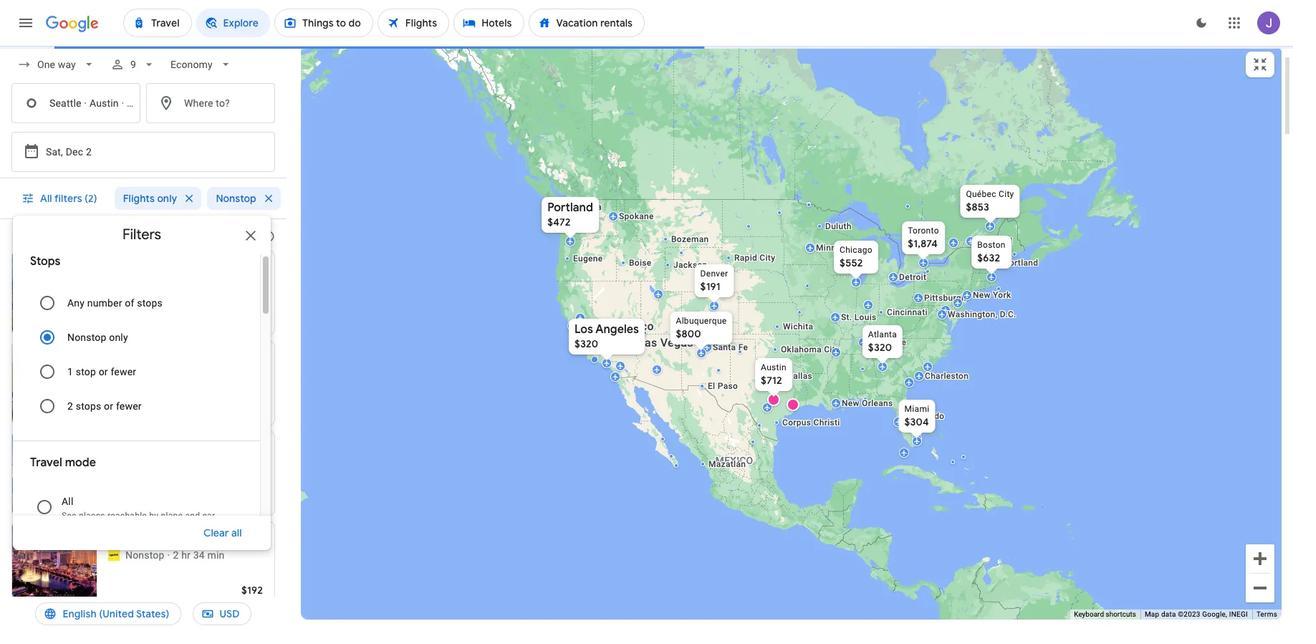 Task type: locate. For each thing, give the bounding box(es) containing it.
· right houston
[[168, 97, 171, 109]]

1 vertical spatial city
[[759, 253, 775, 263]]

duluth
[[825, 221, 851, 231]]

these
[[205, 231, 228, 241]]

spirit image
[[108, 550, 120, 561]]

0 vertical spatial or
[[99, 366, 108, 378]]

0 horizontal spatial only
[[109, 332, 128, 343]]

1 vertical spatial all
[[62, 496, 73, 507]]

only inside popup button
[[157, 192, 177, 205]]

$320
[[574, 337, 598, 350], [868, 341, 892, 354]]

1874 US dollars text field
[[908, 237, 938, 250]]

1 vertical spatial new
[[842, 398, 859, 408]]

new york
[[973, 290, 1011, 300]]

fewer for 2 stops or fewer
[[116, 401, 142, 412]]

552 us dollars text field up "all"
[[240, 494, 263, 507]]

austin $712
[[761, 362, 786, 387]]

0 vertical spatial $552
[[840, 256, 863, 269]]

$800
[[676, 327, 701, 340]]

320 us dollars text field down san
[[574, 337, 598, 350]]

city right the oklahoma
[[824, 344, 840, 354]]

new
[[973, 290, 991, 300], [842, 398, 859, 408]]

québec city $853
[[966, 189, 1014, 213]]

austin
[[89, 97, 119, 109], [761, 362, 786, 372]]

1 vertical spatial stops
[[76, 401, 101, 412]]

0 vertical spatial only
[[157, 192, 177, 205]]

1 horizontal spatial 552 us dollars text field
[[840, 256, 863, 269]]

stops right the of
[[137, 297, 163, 309]]

· right seattle
[[84, 97, 87, 109]]

about these results image
[[252, 219, 286, 254]]

las
[[638, 336, 657, 349]]

3 · from the left
[[168, 97, 171, 109]]

1 vertical spatial nonstop
[[67, 332, 106, 343]]

clear all button
[[187, 516, 259, 550]]

0 horizontal spatial 2
[[67, 401, 73, 412]]

only right flights
[[157, 192, 177, 205]]

0 vertical spatial austin
[[89, 97, 119, 109]]

spokane
[[619, 211, 654, 221]]

1 horizontal spatial city
[[824, 344, 840, 354]]

seattle · austin · houston ·
[[49, 97, 174, 109]]

oklahoma
[[781, 344, 822, 354]]

nonstop up results
[[216, 192, 256, 205]]

stops down stop
[[76, 401, 101, 412]]

or down 1 stop or fewer on the bottom of the page
[[104, 401, 113, 412]]

0 vertical spatial 552 us dollars text field
[[840, 256, 863, 269]]

nonstop right spirit image
[[125, 550, 165, 561]]

terms link
[[1257, 611, 1278, 618]]

$472
[[547, 215, 571, 228], [240, 313, 263, 326]]

angeles
[[595, 322, 639, 336], [129, 353, 173, 368]]

nashville
[[869, 337, 906, 347]]

orleans
[[862, 398, 893, 408]]

pittsburgh
[[924, 293, 966, 303]]

flights only button
[[114, 181, 202, 216]]

$552 up "all"
[[240, 494, 263, 507]]

1 horizontal spatial stops
[[137, 297, 163, 309]]

0 vertical spatial stops
[[137, 297, 163, 309]]

fewer for 1 stop or fewer
[[111, 366, 136, 378]]

1 horizontal spatial $552
[[840, 256, 863, 269]]

$320 down atlanta
[[868, 341, 892, 354]]

552 US dollars text field
[[840, 256, 863, 269], [240, 494, 263, 507]]

rapid
[[734, 253, 757, 263]]

austin right seattle
[[89, 97, 119, 109]]

map
[[1145, 611, 1160, 618]]

city right 'québec' on the right of page
[[999, 189, 1014, 199]]

city right rapid at the top right
[[759, 253, 775, 263]]

los angeles button
[[11, 341, 275, 426], [11, 341, 275, 426]]

or for stop
[[99, 366, 108, 378]]

1 horizontal spatial 320 us dollars text field
[[868, 341, 892, 354]]

only inside stops option group
[[109, 332, 128, 343]]

los down nonstop only at the left
[[108, 353, 127, 368]]

2 hr 34 min
[[173, 550, 225, 561]]

all left filters
[[40, 192, 52, 205]]

cincinnati
[[887, 307, 927, 317]]

none text field inside filters form
[[11, 83, 140, 123]]

or for stops
[[104, 401, 113, 412]]

320 US dollars text field
[[574, 337, 598, 350], [868, 341, 892, 354]]

1 vertical spatial $552
[[240, 494, 263, 507]]

keyboard
[[1074, 611, 1104, 618]]

los for los angeles
[[108, 353, 127, 368]]

1 vertical spatial fewer
[[116, 401, 142, 412]]

portland up 472 us dollars text field
[[547, 200, 593, 215]]

$472 inside portland $472
[[547, 215, 571, 228]]

los left francisco
[[574, 322, 593, 336]]

0 vertical spatial nonstop
[[216, 192, 256, 205]]

los
[[574, 322, 593, 336], [108, 353, 127, 368]]

states)
[[136, 608, 169, 621]]

1 horizontal spatial $320
[[868, 341, 892, 354]]

miami $304
[[904, 404, 929, 428]]

2 for 2 stops or fewer
[[67, 401, 73, 412]]

new for new orleans
[[842, 398, 859, 408]]

d.c.
[[1000, 309, 1016, 319]]

853 US dollars text field
[[966, 200, 989, 213]]

all for all filters (2)
[[40, 192, 52, 205]]

new for new york
[[973, 290, 991, 300]]

0 horizontal spatial $552
[[240, 494, 263, 507]]

only
[[157, 192, 177, 205], [109, 332, 128, 343]]

city inside québec city $853
[[999, 189, 1014, 199]]

304 US dollars text field
[[904, 415, 929, 428]]

boise
[[629, 258, 651, 268]]

st.
[[841, 312, 852, 322]]

usd
[[220, 608, 240, 621]]

all inside all see places reachable by plane and car
[[62, 496, 73, 507]]

of
[[125, 297, 134, 309]]

1 horizontal spatial ·
[[121, 97, 124, 109]]

chicago
[[840, 245, 872, 255]]

montreal
[[976, 236, 1013, 246]]

all up see
[[62, 496, 73, 507]]

2 left hr
[[173, 550, 179, 561]]

new up washington, d.c.
[[973, 290, 991, 300]]

0 vertical spatial new
[[973, 290, 991, 300]]

1 horizontal spatial portland
[[1004, 258, 1038, 268]]

0 horizontal spatial new
[[842, 398, 859, 408]]

$552 button
[[11, 431, 275, 516], [11, 431, 275, 516]]

1 vertical spatial 2
[[173, 550, 179, 561]]

2 horizontal spatial ·
[[168, 97, 171, 109]]

9
[[130, 59, 136, 70]]

stops
[[137, 297, 163, 309], [76, 401, 101, 412]]

1 vertical spatial portland
[[1004, 258, 1038, 268]]

320 us dollars text field for los
[[574, 337, 598, 350]]

1 vertical spatial $472
[[240, 313, 263, 326]]

seattle
[[49, 97, 81, 109]]

0 horizontal spatial all
[[40, 192, 52, 205]]

austin inside filters form
[[89, 97, 119, 109]]

$552 down chicago
[[840, 256, 863, 269]]

· left houston
[[121, 97, 124, 109]]

1 horizontal spatial angeles
[[595, 322, 639, 336]]

2 inside stops option group
[[67, 401, 73, 412]]

nonstop up stop
[[67, 332, 106, 343]]

stops
[[30, 254, 60, 269]]

1 horizontal spatial 2
[[173, 550, 179, 561]]

nonstop button
[[207, 181, 281, 216]]

nonstop inside nonstop popup button
[[216, 192, 256, 205]]

0 horizontal spatial 320 us dollars text field
[[574, 337, 598, 350]]

$320 inside los angeles $320
[[574, 337, 598, 350]]

boston
[[977, 240, 1006, 250]]

albuquerque
[[676, 316, 727, 326]]

1
[[67, 366, 73, 378]]

0 vertical spatial los
[[574, 322, 593, 336]]

0 horizontal spatial portland
[[547, 200, 593, 215]]

2 down the 1
[[67, 401, 73, 412]]

0 horizontal spatial $320
[[574, 337, 598, 350]]

2
[[67, 401, 73, 412], [173, 550, 179, 561]]

0 vertical spatial portland
[[547, 200, 593, 215]]

1 horizontal spatial all
[[62, 496, 73, 507]]

clear
[[204, 527, 229, 540]]

1 vertical spatial los
[[108, 353, 127, 368]]

0 vertical spatial all
[[40, 192, 52, 205]]

city for oklahoma city
[[824, 344, 840, 354]]

1 horizontal spatial nonstop
[[125, 550, 165, 561]]

0 vertical spatial angeles
[[595, 322, 639, 336]]

2 · from the left
[[121, 97, 124, 109]]

 image
[[167, 548, 170, 563]]

2 horizontal spatial city
[[999, 189, 1014, 199]]

or right stop
[[99, 366, 108, 378]]

english
[[63, 608, 97, 621]]

portland right the 632 us dollars text box
[[1004, 258, 1038, 268]]

0 vertical spatial fewer
[[111, 366, 136, 378]]

all
[[40, 192, 52, 205], [62, 496, 73, 507]]

las vegas
[[638, 336, 693, 349]]

new left orleans
[[842, 398, 859, 408]]

·
[[84, 97, 87, 109], [121, 97, 124, 109], [168, 97, 171, 109]]

san francisco
[[579, 319, 654, 333]]

320 us dollars text field down atlanta
[[868, 341, 892, 354]]

plane
[[161, 511, 183, 521]]

$320 down san
[[574, 337, 598, 350]]

0 horizontal spatial city
[[759, 253, 775, 263]]

0 horizontal spatial angeles
[[129, 353, 173, 368]]

800 US dollars text field
[[676, 327, 701, 340]]

all for all see places reachable by plane and car
[[62, 496, 73, 507]]

1 vertical spatial austin
[[761, 362, 786, 372]]

only up los angeles
[[109, 332, 128, 343]]

$552
[[840, 256, 863, 269], [240, 494, 263, 507]]

angeles for los angeles
[[129, 353, 173, 368]]

0 horizontal spatial nonstop
[[67, 332, 106, 343]]

austin up 712 us dollars text field
[[761, 362, 786, 372]]

2 vertical spatial city
[[824, 344, 840, 354]]

boston $632
[[977, 240, 1006, 264]]

191 US dollars text field
[[700, 280, 720, 293]]

inegi
[[1230, 611, 1248, 618]]

1 · from the left
[[84, 97, 87, 109]]

Departure text field
[[46, 133, 226, 171]]

$304
[[904, 415, 929, 428]]

fewer down 1 stop or fewer on the bottom of the page
[[116, 401, 142, 412]]

francisco
[[602, 319, 654, 333]]

denver $191
[[700, 268, 728, 293]]

1 horizontal spatial new
[[973, 290, 991, 300]]

about
[[179, 231, 203, 241]]

1 vertical spatial only
[[109, 332, 128, 343]]

nonstop inside stops option group
[[67, 332, 106, 343]]

washington, d.c.
[[948, 309, 1016, 319]]

552 us dollars text field down chicago
[[840, 256, 863, 269]]

mode
[[65, 456, 96, 470]]

fewer right stop
[[111, 366, 136, 378]]

1 vertical spatial or
[[104, 401, 113, 412]]

map region
[[286, 0, 1293, 631]]

2 horizontal spatial nonstop
[[216, 192, 256, 205]]

1 horizontal spatial only
[[157, 192, 177, 205]]

keyboard shortcuts
[[1074, 611, 1136, 618]]

0 vertical spatial $472
[[547, 215, 571, 228]]

None text field
[[11, 83, 140, 123]]

vegas
[[660, 336, 693, 349]]

1 horizontal spatial los
[[574, 322, 593, 336]]

1 vertical spatial angeles
[[129, 353, 173, 368]]

472 US dollars text field
[[240, 313, 263, 326]]

1 horizontal spatial $472
[[547, 215, 571, 228]]

or
[[99, 366, 108, 378], [104, 401, 113, 412]]

los inside los angeles $320
[[574, 322, 593, 336]]

$853
[[966, 200, 989, 213]]

toronto $1,874
[[908, 225, 939, 250]]

see
[[62, 511, 76, 521]]

None field
[[11, 52, 102, 77], [165, 52, 238, 77], [11, 52, 102, 77], [165, 52, 238, 77]]

0 horizontal spatial austin
[[89, 97, 119, 109]]

english (united states) button
[[35, 597, 181, 631]]

$472 button
[[11, 251, 275, 335], [11, 251, 275, 335]]

all inside button
[[40, 192, 52, 205]]

0 vertical spatial 2
[[67, 401, 73, 412]]

1 horizontal spatial austin
[[761, 362, 786, 372]]

1 vertical spatial 552 us dollars text field
[[240, 494, 263, 507]]

0 vertical spatial city
[[999, 189, 1014, 199]]

angeles inside los angeles $320
[[595, 322, 639, 336]]

0 horizontal spatial ·
[[84, 97, 87, 109]]

0 horizontal spatial los
[[108, 353, 127, 368]]



Task type: vqa. For each thing, say whether or not it's contained in the screenshot.
the leftmost $552 text field
yes



Task type: describe. For each thing, give the bounding box(es) containing it.
fe
[[738, 342, 748, 352]]

$192
[[241, 584, 263, 597]]

only for flights only
[[157, 192, 177, 205]]

el paso
[[708, 381, 738, 391]]

los angeles $320
[[574, 322, 639, 350]]

portland for portland $472
[[547, 200, 593, 215]]

all filters (2)
[[40, 192, 97, 205]]

chicago $552
[[840, 245, 872, 269]]

houston
[[127, 97, 166, 109]]

santa
[[713, 342, 736, 352]]

loading results progress bar
[[0, 46, 1293, 49]]

atlanta
[[868, 329, 897, 339]]

320 us dollars text field for atlanta
[[868, 341, 892, 354]]

santa fe
[[713, 342, 748, 352]]

christi
[[813, 417, 840, 427]]

only for nonstop only
[[109, 332, 128, 343]]

2 stops or fewer
[[67, 401, 142, 412]]

$632
[[977, 251, 1000, 264]]

(united
[[99, 608, 134, 621]]

results
[[230, 231, 257, 241]]

portland $472
[[547, 200, 593, 228]]

charleston
[[925, 371, 969, 381]]

bozeman
[[671, 234, 709, 244]]

mexico
[[715, 455, 753, 466]]

712 US dollars text field
[[761, 374, 782, 387]]

filters
[[54, 192, 82, 205]]

close dialog image
[[242, 227, 259, 244]]

and
[[185, 511, 200, 521]]

9 button
[[104, 47, 162, 82]]

by
[[149, 511, 159, 521]]

usd button
[[192, 597, 251, 631]]

paso
[[717, 381, 738, 391]]

clear all
[[204, 527, 242, 540]]

portland for portland
[[1004, 258, 1038, 268]]

toronto
[[908, 225, 939, 235]]

atlanta $320
[[868, 329, 897, 354]]

terms
[[1257, 611, 1278, 618]]

(2)
[[85, 192, 97, 205]]

price, not selected image
[[286, 181, 344, 216]]

oklahoma city
[[781, 344, 840, 354]]

travel mode
[[30, 456, 96, 470]]

main menu image
[[17, 14, 34, 32]]

corpus
[[782, 417, 811, 427]]

shortcuts
[[1106, 611, 1136, 618]]

any number of stops
[[67, 297, 163, 309]]

change appearance image
[[1185, 6, 1219, 40]]

$712
[[761, 374, 782, 387]]

min
[[207, 550, 225, 561]]

0 horizontal spatial $472
[[240, 313, 263, 326]]

map data ©2023 google, inegi
[[1145, 611, 1248, 618]]

miami
[[904, 404, 929, 414]]

rapid city
[[734, 253, 775, 263]]

victoria
[[570, 202, 602, 212]]

eugene
[[573, 253, 603, 263]]

552 us dollars text field inside map "region"
[[840, 256, 863, 269]]

austin inside map "region"
[[761, 362, 786, 372]]

34
[[193, 550, 205, 561]]

el
[[708, 381, 715, 391]]

stop
[[76, 366, 96, 378]]

$320 inside atlanta $320
[[868, 341, 892, 354]]

472 US dollars text field
[[547, 215, 571, 228]]

all see places reachable by plane and car
[[62, 496, 215, 521]]

detroit
[[899, 272, 926, 282]]

flights only
[[123, 192, 177, 205]]

192 US dollars text field
[[241, 584, 263, 597]]

0 horizontal spatial 552 us dollars text field
[[240, 494, 263, 507]]

2 for 2 hr 34 min
[[173, 550, 179, 561]]

google,
[[1203, 611, 1228, 618]]

angeles for los angeles $320
[[595, 322, 639, 336]]

2 vertical spatial nonstop
[[125, 550, 165, 561]]

city for québec city $853
[[999, 189, 1014, 199]]

$552 inside chicago $552
[[840, 256, 863, 269]]

québec
[[966, 189, 996, 199]]

jackson
[[673, 260, 707, 270]]

number
[[87, 297, 122, 309]]

orlando
[[913, 411, 944, 421]]

denver
[[700, 268, 728, 278]]

0 horizontal spatial stops
[[76, 401, 101, 412]]

english (united states)
[[63, 608, 169, 621]]

data
[[1162, 611, 1176, 618]]

los for los angeles $320
[[574, 322, 593, 336]]

hr
[[181, 550, 191, 561]]

nonstop only
[[67, 332, 128, 343]]

filters form
[[0, 46, 287, 178]]

flights
[[123, 192, 155, 205]]

los angeles
[[108, 353, 173, 368]]

filters
[[123, 226, 161, 244]]

new orleans
[[842, 398, 893, 408]]

reachable
[[108, 511, 147, 521]]

places
[[79, 511, 105, 521]]

city for rapid city
[[759, 253, 775, 263]]

car
[[202, 511, 215, 521]]

1 stop or fewer
[[67, 366, 136, 378]]

wichita
[[783, 321, 813, 331]]

Where to? text field
[[146, 83, 275, 123]]

stops option group
[[30, 286, 243, 424]]

view smaller map image
[[1252, 56, 1269, 73]]

$1,874
[[908, 237, 938, 250]]

632 US dollars text field
[[977, 251, 1000, 264]]



